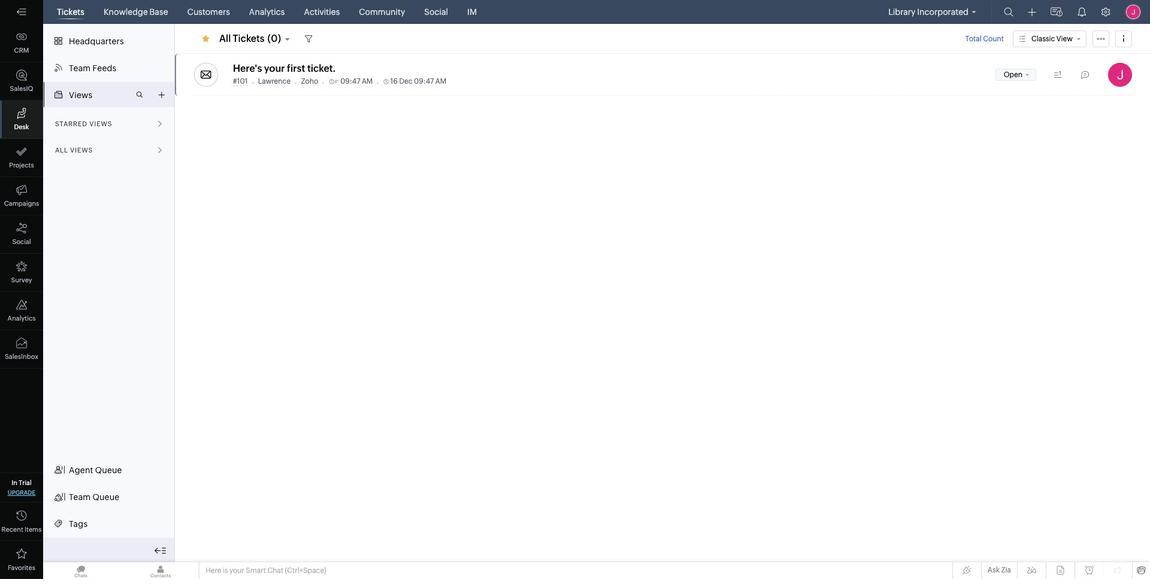 Task type: describe. For each thing, give the bounding box(es) containing it.
recent items
[[2, 527, 42, 534]]

activities
[[304, 7, 340, 17]]

community
[[359, 7, 405, 17]]

customers
[[187, 7, 230, 17]]

desk link
[[0, 101, 43, 139]]

0 horizontal spatial analytics
[[8, 315, 36, 322]]

campaigns link
[[0, 177, 43, 216]]

survey
[[11, 277, 32, 284]]

favorites
[[8, 565, 35, 572]]

desk
[[14, 123, 29, 131]]

quick actions image
[[1028, 8, 1036, 17]]

1 vertical spatial social link
[[0, 216, 43, 254]]

chat
[[267, 567, 283, 576]]

contacts image
[[123, 563, 198, 580]]

0 vertical spatial analytics link
[[244, 0, 290, 24]]

ask
[[988, 567, 1000, 575]]

library
[[889, 7, 916, 17]]

in
[[12, 480, 17, 487]]

im link
[[463, 0, 482, 24]]

upgrade
[[8, 490, 36, 497]]

projects link
[[0, 139, 43, 177]]

0 vertical spatial analytics
[[249, 7, 285, 17]]

in trial upgrade
[[8, 480, 36, 497]]

here is your smart chat (ctrl+space)
[[205, 567, 326, 576]]

your
[[229, 567, 244, 576]]

base
[[150, 7, 168, 17]]

chats image
[[43, 563, 119, 580]]

salesinbox
[[5, 353, 38, 361]]

ask zia
[[988, 567, 1011, 575]]

notifications image
[[1077, 7, 1087, 17]]

salesiq
[[10, 85, 33, 92]]

knowledge base link
[[99, 0, 173, 24]]

crm link
[[0, 24, 43, 62]]

items
[[25, 527, 42, 534]]

configure settings image
[[1101, 7, 1111, 17]]

knowledge base
[[104, 7, 168, 17]]



Task type: vqa. For each thing, say whether or not it's contained in the screenshot.
Analytics to the bottom
yes



Task type: locate. For each thing, give the bounding box(es) containing it.
incorporated
[[917, 7, 969, 17]]

0 horizontal spatial social
[[12, 238, 31, 246]]

pending activities image
[[1051, 6, 1063, 18]]

social link down campaigns
[[0, 216, 43, 254]]

1 horizontal spatial social link
[[420, 0, 453, 24]]

social left im
[[424, 7, 448, 17]]

is
[[223, 567, 228, 576]]

1 horizontal spatial analytics link
[[244, 0, 290, 24]]

tickets
[[57, 7, 84, 17]]

analytics up salesinbox link
[[8, 315, 36, 322]]

customers link
[[183, 0, 235, 24]]

activities link
[[299, 0, 345, 24]]

1 vertical spatial social
[[12, 238, 31, 246]]

0 vertical spatial social
[[424, 7, 448, 17]]

salesinbox link
[[0, 331, 43, 369]]

social up survey link
[[12, 238, 31, 246]]

social
[[424, 7, 448, 17], [12, 238, 31, 246]]

library incorporated
[[889, 7, 969, 17]]

analytics link
[[244, 0, 290, 24], [0, 292, 43, 331]]

crm
[[14, 47, 29, 54]]

0 horizontal spatial analytics link
[[0, 292, 43, 331]]

analytics left the activities
[[249, 7, 285, 17]]

1 horizontal spatial social
[[424, 7, 448, 17]]

0 vertical spatial social link
[[420, 0, 453, 24]]

campaigns
[[4, 200, 39, 207]]

1 vertical spatial analytics link
[[0, 292, 43, 331]]

projects
[[9, 162, 34, 169]]

salesiq link
[[0, 62, 43, 101]]

tickets link
[[52, 0, 89, 24]]

analytics link down survey
[[0, 292, 43, 331]]

social link
[[420, 0, 453, 24], [0, 216, 43, 254]]

knowledge
[[104, 7, 148, 17]]

1 horizontal spatial analytics
[[249, 7, 285, 17]]

survey link
[[0, 254, 43, 292]]

recent
[[2, 527, 23, 534]]

social link left im
[[420, 0, 453, 24]]

0 horizontal spatial social link
[[0, 216, 43, 254]]

analytics
[[249, 7, 285, 17], [8, 315, 36, 322]]

(ctrl+space)
[[285, 567, 326, 576]]

here
[[205, 567, 221, 576]]

smart
[[246, 567, 266, 576]]

community link
[[354, 0, 410, 24]]

trial
[[19, 480, 32, 487]]

zia
[[1001, 567, 1011, 575]]

1 vertical spatial analytics
[[8, 315, 36, 322]]

analytics link left the activities
[[244, 0, 290, 24]]

im
[[467, 7, 477, 17]]

search image
[[1004, 7, 1014, 17]]



